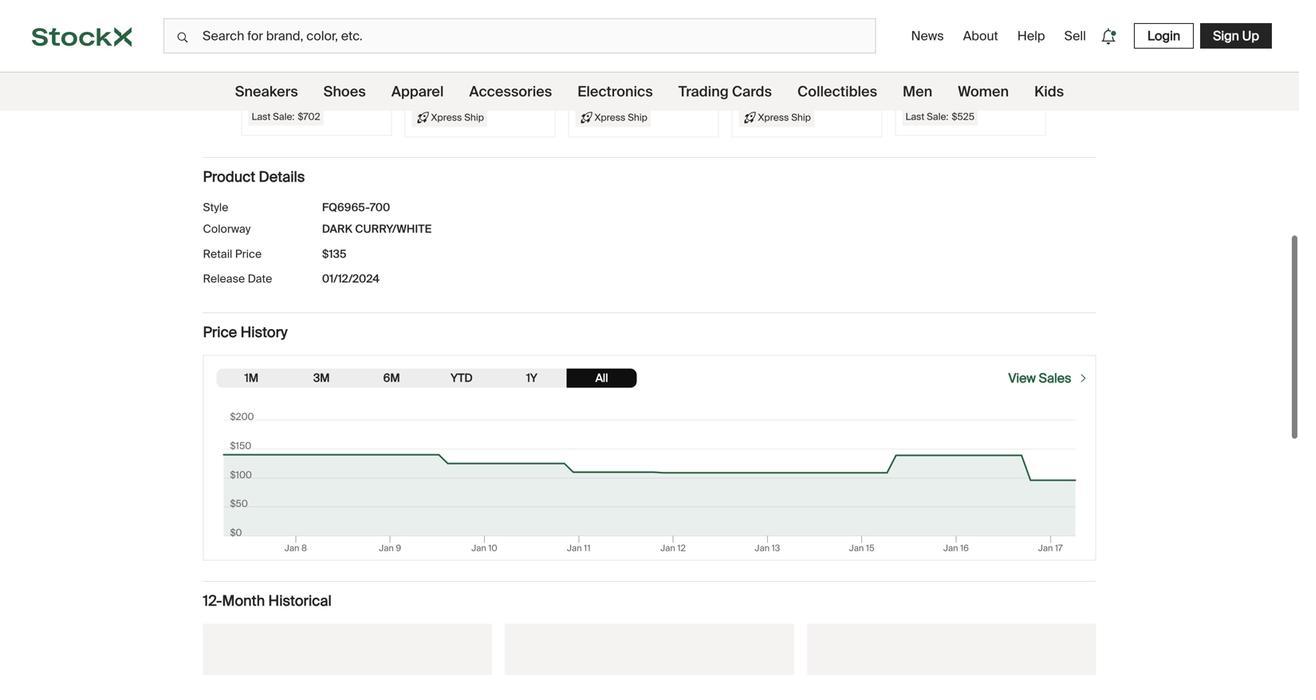 Task type: vqa. For each thing, say whether or not it's contained in the screenshot.
old.
no



Task type: locate. For each thing, give the bounding box(es) containing it.
qs up the trading
[[686, 30, 702, 44]]

low inside the nike dunk low retro qs argon (2022) lowest ask $103
[[631, 30, 652, 44]]

ytd
[[451, 371, 473, 386]]

1 lowest from the left
[[249, 65, 280, 78]]

1 dunk from the left
[[275, 30, 301, 44]]

dark curry/white
[[322, 222, 432, 237]]

low for $103
[[631, 30, 652, 44]]

1 horizontal spatial xpress ship
[[595, 111, 648, 124]]

up
[[1243, 28, 1260, 44]]

1 vertical spatial price
[[203, 324, 237, 342]]

low up brazil
[[795, 30, 816, 44]]

price left 'history'
[[203, 324, 237, 342]]

collectibles
[[798, 83, 878, 101]]

1 xpress ship from the left
[[431, 111, 484, 124]]

last
[[252, 111, 271, 123], [906, 111, 925, 123]]

retro for $80
[[818, 30, 847, 44]]

curry/white
[[355, 222, 432, 237]]

1 horizontal spatial xpress
[[595, 111, 626, 124]]

low for $70
[[467, 30, 489, 44]]

nike inside nike sb dunk low reverse shark lowest ask $380
[[903, 30, 926, 44]]

1 nike from the left
[[249, 30, 272, 44]]

2 last from the left
[[906, 111, 925, 123]]

price
[[235, 247, 262, 262], [203, 324, 237, 342]]

ship
[[465, 111, 484, 124], [628, 111, 648, 124], [792, 111, 811, 124]]

2 horizontal spatial xpress ship
[[759, 111, 811, 124]]

retro for ask
[[655, 30, 683, 44]]

$380
[[903, 81, 942, 102]]

sale: for $380
[[927, 111, 949, 123]]

kids
[[1035, 83, 1065, 101]]

lowest
[[249, 65, 280, 78], [412, 65, 444, 78], [576, 65, 608, 78], [739, 65, 771, 78], [903, 65, 935, 78]]

product category switcher element
[[0, 73, 1300, 111]]

nike inside 'nike dunk low reverse panda lowest ask $70'
[[412, 30, 435, 44]]

cards
[[732, 83, 772, 101]]

$70
[[412, 81, 440, 102]]

ship down accessories
[[465, 111, 484, 124]]

qs inside nike dunk low qs co.jp atmos mismatched lowest ask $790
[[328, 30, 344, 44]]

xpress for $70
[[431, 111, 462, 124]]

$702
[[298, 111, 320, 123]]

xpress ship for $80
[[759, 111, 811, 124]]

2 low from the left
[[467, 30, 489, 44]]

history
[[241, 324, 288, 342]]

2 ask from the left
[[446, 65, 463, 78]]

apparel link
[[392, 73, 444, 111]]

ytd button
[[427, 369, 497, 388]]

0 horizontal spatial sale:
[[273, 111, 295, 123]]

dunk up atmos
[[275, 30, 301, 44]]

ship down the product category switcher element
[[628, 111, 648, 124]]

1 xpress from the left
[[431, 111, 462, 124]]

sell link
[[1059, 21, 1093, 51]]

3 low from the left
[[631, 30, 652, 44]]

last down the men
[[906, 111, 925, 123]]

details
[[259, 168, 305, 187]]

xpress down electronics
[[595, 111, 626, 124]]

nike up the $80
[[739, 30, 763, 44]]

1 ask from the left
[[283, 65, 299, 78]]

reverse for $80
[[739, 45, 782, 60]]

1 last from the left
[[252, 111, 271, 123]]

women
[[959, 83, 1010, 101]]

0 horizontal spatial xpress ship
[[431, 111, 484, 124]]

lowest inside 'nike dunk low reverse panda lowest ask $70'
[[412, 65, 444, 78]]

ask down brazil
[[774, 65, 790, 78]]

low inside nike sb dunk low reverse shark lowest ask $380
[[976, 30, 997, 44]]

lowest down argon at the top of the page
[[576, 65, 608, 78]]

2 qs from the left
[[686, 30, 702, 44]]

3 dunk from the left
[[602, 30, 628, 44]]

700
[[370, 200, 390, 215]]

xpress ship down $70
[[431, 111, 484, 124]]

4 lowest from the left
[[739, 65, 771, 78]]

retro inside 'nike dunk low retro reverse brazil lowest ask $80'
[[818, 30, 847, 44]]

login button
[[1135, 23, 1195, 49]]

help link
[[1012, 21, 1052, 51]]

sale: for $790
[[273, 111, 295, 123]]

3 xpress from the left
[[759, 111, 790, 124]]

nike left "sb"
[[903, 30, 926, 44]]

$103
[[576, 81, 611, 102]]

2 nike from the left
[[412, 30, 435, 44]]

ask down shark
[[937, 65, 954, 78]]

sale: left $702
[[273, 111, 295, 123]]

xpress
[[431, 111, 462, 124], [595, 111, 626, 124], [759, 111, 790, 124]]

3 nike from the left
[[576, 30, 599, 44]]

notification unread icon image
[[1098, 25, 1120, 48]]

reverse down "news"
[[903, 45, 945, 60]]

5 nike from the left
[[903, 30, 926, 44]]

3 lowest from the left
[[576, 65, 608, 78]]

news link
[[905, 21, 951, 51]]

stockx logo image
[[32, 27, 132, 47]]

sale:
[[273, 111, 295, 123], [927, 111, 949, 123]]

last for $380
[[906, 111, 925, 123]]

nike for $103
[[576, 30, 599, 44]]

sale: left $525
[[927, 111, 949, 123]]

0 horizontal spatial last
[[252, 111, 271, 123]]

$790
[[249, 81, 287, 102]]

trading
[[679, 83, 729, 101]]

accessories
[[470, 83, 552, 101]]

sign
[[1214, 28, 1240, 44]]

sign up button
[[1201, 23, 1273, 49]]

xpress ship for $103
[[595, 111, 648, 124]]

dunk up (2022)
[[602, 30, 628, 44]]

0 horizontal spatial xpress
[[431, 111, 462, 124]]

electronics link
[[578, 73, 653, 111]]

reverse inside 'nike dunk low retro reverse brazil lowest ask $80'
[[739, 45, 782, 60]]

shark
[[948, 45, 978, 60]]

retail price
[[203, 247, 262, 262]]

nike inside the nike dunk low retro qs argon (2022) lowest ask $103
[[576, 30, 599, 44]]

co.jp
[[346, 30, 379, 44]]

0 horizontal spatial qs
[[328, 30, 344, 44]]

ask inside 'nike dunk low reverse panda lowest ask $70'
[[446, 65, 463, 78]]

mismatched
[[284, 45, 349, 60]]

retro up collectibles
[[818, 30, 847, 44]]

4 nike from the left
[[739, 30, 763, 44]]

1 qs from the left
[[328, 30, 344, 44]]

2 xpress ship from the left
[[595, 111, 648, 124]]

electronics
[[578, 83, 653, 101]]

1 horizontal spatial qs
[[686, 30, 702, 44]]

dunk for $103
[[602, 30, 628, 44]]

last for $790
[[252, 111, 271, 123]]

last sale: $525
[[906, 111, 975, 123]]

atmos
[[249, 45, 281, 60]]

dunk inside nike dunk low qs co.jp atmos mismatched lowest ask $790
[[275, 30, 301, 44]]

price up 'release date'
[[235, 247, 262, 262]]

group containing 1m
[[204, 357, 650, 401]]

ship for $103
[[628, 111, 648, 124]]

dunk up shark
[[946, 30, 973, 44]]

low up mismatched
[[304, 30, 325, 44]]

dunk inside 'nike dunk low retro reverse brazil lowest ask $80'
[[765, 30, 792, 44]]

lowest up $380
[[903, 65, 935, 78]]

low inside nike dunk low qs co.jp atmos mismatched lowest ask $790
[[304, 30, 325, 44]]

2 dunk from the left
[[438, 30, 465, 44]]

1 horizontal spatial last
[[906, 111, 925, 123]]

sales
[[1040, 370, 1072, 387]]

lowest inside 'nike dunk low retro reverse brazil lowest ask $80'
[[739, 65, 771, 78]]

dunk inside the nike dunk low retro qs argon (2022) lowest ask $103
[[602, 30, 628, 44]]

1 sale: from the left
[[273, 111, 295, 123]]

low inside 'nike dunk low reverse panda lowest ask $70'
[[467, 30, 489, 44]]

1 horizontal spatial ship
[[628, 111, 648, 124]]

ask up electronics
[[610, 65, 626, 78]]

1 horizontal spatial reverse
[[739, 45, 782, 60]]

nike up atmos
[[249, 30, 272, 44]]

sneakers
[[235, 83, 298, 101]]

dunk inside 'nike dunk low reverse panda lowest ask $70'
[[438, 30, 465, 44]]

dunk up panda
[[438, 30, 465, 44]]

4 ask from the left
[[774, 65, 790, 78]]

reverse
[[491, 30, 534, 44], [739, 45, 782, 60], [903, 45, 945, 60]]

nike up argon at the top of the page
[[576, 30, 599, 44]]

xpress down $70
[[431, 111, 462, 124]]

retro inside the nike dunk low retro qs argon (2022) lowest ask $103
[[655, 30, 683, 44]]

nike up panda
[[412, 30, 435, 44]]

qs
[[328, 30, 344, 44], [686, 30, 702, 44]]

3 ship from the left
[[792, 111, 811, 124]]

2 horizontal spatial ship
[[792, 111, 811, 124]]

lowest up the $80
[[739, 65, 771, 78]]

2 xpress from the left
[[595, 111, 626, 124]]

0 vertical spatial price
[[235, 247, 262, 262]]

nike for $380
[[903, 30, 926, 44]]

5 low from the left
[[976, 30, 997, 44]]

xpress ship down electronics
[[595, 111, 648, 124]]

help
[[1018, 28, 1046, 44]]

last down sneakers
[[252, 111, 271, 123]]

argon
[[576, 45, 607, 60]]

sb
[[929, 30, 944, 44]]

1 ship from the left
[[465, 111, 484, 124]]

low
[[304, 30, 325, 44], [467, 30, 489, 44], [631, 30, 652, 44], [795, 30, 816, 44], [976, 30, 997, 44]]

lowest down atmos
[[249, 65, 280, 78]]

dunk
[[275, 30, 301, 44], [438, 30, 465, 44], [602, 30, 628, 44], [765, 30, 792, 44], [946, 30, 973, 44]]

ask right apparel link
[[446, 65, 463, 78]]

1 horizontal spatial sale:
[[927, 111, 949, 123]]

nike inside 'nike dunk low retro reverse brazil lowest ask $80'
[[739, 30, 763, 44]]

1 retro from the left
[[655, 30, 683, 44]]

group
[[204, 357, 650, 401]]

men link
[[903, 73, 933, 111]]

retro up the product category switcher element
[[655, 30, 683, 44]]

2 retro from the left
[[818, 30, 847, 44]]

1 horizontal spatial retro
[[818, 30, 847, 44]]

ship down collectibles
[[792, 111, 811, 124]]

2 lowest from the left
[[412, 65, 444, 78]]

low up accessories link
[[467, 30, 489, 44]]

fq6965-700
[[322, 200, 390, 215]]

dunk for $70
[[438, 30, 465, 44]]

5 dunk from the left
[[946, 30, 973, 44]]

xpress ship
[[431, 111, 484, 124], [595, 111, 648, 124], [759, 111, 811, 124]]

0 horizontal spatial ship
[[465, 111, 484, 124]]

1 low from the left
[[304, 30, 325, 44]]

shoes
[[324, 83, 366, 101]]

release date
[[203, 272, 272, 287]]

low up shark
[[976, 30, 997, 44]]

nike for $790
[[249, 30, 272, 44]]

reverse inside nike sb dunk low reverse shark lowest ask $380
[[903, 45, 945, 60]]

2 sale: from the left
[[927, 111, 949, 123]]

dunk up brazil
[[765, 30, 792, 44]]

3 xpress ship from the left
[[759, 111, 811, 124]]

nike for $80
[[739, 30, 763, 44]]

4 dunk from the left
[[765, 30, 792, 44]]

4 low from the left
[[795, 30, 816, 44]]

2 ship from the left
[[628, 111, 648, 124]]

reverse up accessories
[[491, 30, 534, 44]]

5 lowest from the left
[[903, 65, 935, 78]]

nike dunk low reverse panda lowest ask $70
[[412, 30, 534, 102]]

0 horizontal spatial retro
[[655, 30, 683, 44]]

qs up mismatched
[[328, 30, 344, 44]]

low up (2022)
[[631, 30, 652, 44]]

xpress down the $80
[[759, 111, 790, 124]]

3 ask from the left
[[610, 65, 626, 78]]

0 horizontal spatial reverse
[[491, 30, 534, 44]]

reverse left brazil
[[739, 45, 782, 60]]

panda
[[412, 45, 445, 60]]

nike inside nike dunk low qs co.jp atmos mismatched lowest ask $790
[[249, 30, 272, 44]]

retro
[[655, 30, 683, 44], [818, 30, 847, 44]]

dunk inside nike sb dunk low reverse shark lowest ask $380
[[946, 30, 973, 44]]

2 horizontal spatial reverse
[[903, 45, 945, 60]]

lowest down panda
[[412, 65, 444, 78]]

low inside 'nike dunk low retro reverse brazil lowest ask $80'
[[795, 30, 816, 44]]

ask up $790
[[283, 65, 299, 78]]

xpress ship down the $80
[[759, 111, 811, 124]]

view sales
[[1009, 370, 1072, 387]]

5 ask from the left
[[937, 65, 954, 78]]

women link
[[959, 73, 1010, 111]]

2 horizontal spatial xpress
[[759, 111, 790, 124]]



Task type: describe. For each thing, give the bounding box(es) containing it.
accessories link
[[470, 73, 552, 111]]

trading cards link
[[679, 73, 772, 111]]

trading cards
[[679, 83, 772, 101]]

news
[[912, 28, 945, 44]]

1y button
[[497, 369, 567, 388]]

3m
[[314, 371, 330, 386]]

6m button
[[357, 369, 427, 388]]

about
[[964, 28, 999, 44]]

nike dunk low retro reverse brazil lowest ask $80
[[739, 30, 847, 102]]

nike sb dunk low reverse shark lowest ask $380
[[903, 30, 997, 102]]

nike for $70
[[412, 30, 435, 44]]

low for $80
[[795, 30, 816, 44]]

ask inside nike sb dunk low reverse shark lowest ask $380
[[937, 65, 954, 78]]

12-
[[203, 593, 222, 611]]

01/12/2024
[[322, 272, 380, 287]]

men
[[903, 83, 933, 101]]

1y
[[527, 371, 538, 386]]

colorway
[[203, 222, 251, 237]]

lowest inside nike sb dunk low reverse shark lowest ask $380
[[903, 65, 935, 78]]

ask inside nike dunk low qs co.jp atmos mismatched lowest ask $790
[[283, 65, 299, 78]]

xpress for $80
[[759, 111, 790, 124]]

sneakers link
[[235, 73, 298, 111]]

lowest inside nike dunk low qs co.jp atmos mismatched lowest ask $790
[[249, 65, 280, 78]]

xpress ship for $70
[[431, 111, 484, 124]]

low for $790
[[304, 30, 325, 44]]

date
[[248, 272, 272, 287]]

price history
[[203, 324, 288, 342]]

6m
[[384, 371, 400, 386]]

ship for $70
[[465, 111, 484, 124]]

ask inside the nike dunk low retro qs argon (2022) lowest ask $103
[[610, 65, 626, 78]]

apparel
[[392, 83, 444, 101]]

login
[[1148, 28, 1181, 44]]

move carousel left image
[[211, 30, 221, 39]]

dunk for $80
[[765, 30, 792, 44]]

brazil
[[784, 45, 813, 60]]

release
[[203, 272, 245, 287]]

$80
[[739, 81, 769, 102]]

3m button
[[287, 369, 357, 388]]

retail
[[203, 247, 233, 262]]

nike dunk low retro qs argon (2022) lowest ask $103
[[576, 30, 702, 102]]

all button
[[567, 369, 637, 388]]

product
[[203, 168, 255, 187]]

historical
[[269, 593, 332, 611]]

all
[[596, 371, 608, 386]]

shoes link
[[324, 73, 366, 111]]

move carousel right image
[[1079, 30, 1089, 39]]

dunk for $790
[[275, 30, 301, 44]]

sign up
[[1214, 28, 1260, 44]]

kids link
[[1035, 73, 1065, 111]]

stockx logo link
[[0, 0, 164, 72]]

$525
[[952, 111, 975, 123]]

xpress for $103
[[595, 111, 626, 124]]

lowest inside the nike dunk low retro qs argon (2022) lowest ask $103
[[576, 65, 608, 78]]

1m button
[[217, 369, 287, 388]]

dark
[[322, 222, 353, 237]]

sell
[[1065, 28, 1087, 44]]

(2022)
[[610, 45, 643, 60]]

about link
[[957, 21, 1005, 51]]

fq6965-
[[322, 200, 370, 215]]

view sales button
[[1003, 369, 1096, 388]]

12-month historical
[[203, 593, 332, 611]]

qs inside the nike dunk low retro qs argon (2022) lowest ask $103
[[686, 30, 702, 44]]

product details
[[203, 168, 305, 187]]

view
[[1009, 370, 1037, 387]]

month
[[222, 593, 265, 611]]

Search... search field
[[164, 18, 877, 53]]

nike dunk low qs co.jp atmos mismatched lowest ask $790
[[249, 30, 379, 102]]

collectibles link
[[798, 73, 878, 111]]

ask inside 'nike dunk low retro reverse brazil lowest ask $80'
[[774, 65, 790, 78]]

1m
[[245, 371, 259, 386]]

$135
[[322, 247, 347, 262]]

reverse inside 'nike dunk low reverse panda lowest ask $70'
[[491, 30, 534, 44]]

last sale: $702
[[252, 111, 320, 123]]

style
[[203, 200, 229, 215]]

ship for $80
[[792, 111, 811, 124]]

reverse for $380
[[903, 45, 945, 60]]



